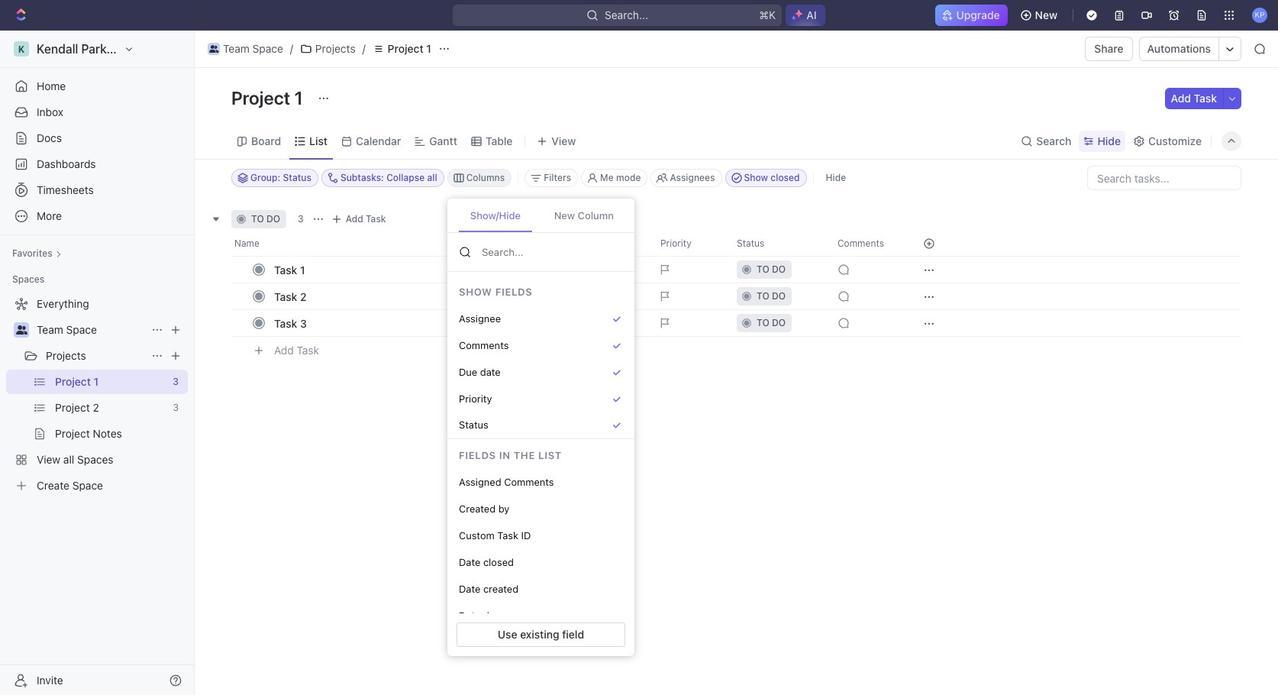 Task type: locate. For each thing, give the bounding box(es) containing it.
gantt link
[[426, 130, 458, 152]]

1 vertical spatial project 1
[[231, 87, 307, 108]]

task up customize
[[1194, 92, 1218, 105]]

priority button
[[652, 231, 728, 256]]

add task button
[[1165, 88, 1224, 109], [328, 210, 392, 228], [267, 341, 325, 360]]

all up create space
[[63, 453, 74, 466]]

comments down assignee
[[459, 339, 509, 351]]

priority down the "due date"
[[459, 392, 492, 405]]

me mode button
[[581, 169, 648, 187]]

0 vertical spatial closed
[[771, 172, 800, 183]]

search
[[1037, 134, 1072, 147]]

all inside "tree"
[[63, 453, 74, 466]]

0 horizontal spatial projects
[[46, 349, 86, 362]]

name button
[[231, 231, 499, 256]]

favorites button
[[6, 244, 68, 263]]

view button
[[532, 130, 582, 152]]

created
[[459, 502, 496, 515]]

1 horizontal spatial project 1 link
[[369, 40, 435, 58]]

team space link
[[204, 40, 287, 58], [37, 318, 145, 342]]

to do
[[251, 213, 280, 225], [757, 264, 786, 275], [757, 290, 786, 302], [757, 317, 786, 328]]

0 horizontal spatial hide
[[826, 172, 847, 183]]

spaces up create space link
[[77, 453, 113, 466]]

new right upgrade in the right top of the page
[[1036, 8, 1058, 21]]

0 horizontal spatial projects link
[[46, 344, 145, 368]]

1 horizontal spatial priority
[[661, 238, 692, 249]]

1 horizontal spatial spaces
[[77, 453, 113, 466]]

hide button
[[820, 169, 853, 187]]

add up customize
[[1171, 92, 1192, 105]]

projects
[[315, 42, 356, 55], [46, 349, 86, 362]]

hide right show closed
[[826, 172, 847, 183]]

1 horizontal spatial user group image
[[209, 45, 219, 53]]

date left done
[[459, 609, 481, 622]]

1 vertical spatial team
[[37, 323, 63, 336]]

status right priority dropdown button on the top of page
[[737, 238, 765, 249]]

0 horizontal spatial add task
[[274, 343, 319, 356]]

2 inside project 2 link
[[93, 401, 99, 414]]

0 horizontal spatial all
[[63, 453, 74, 466]]

done
[[483, 609, 507, 622]]

add down task 3
[[274, 343, 294, 356]]

add task button up customize
[[1165, 88, 1224, 109]]

0 horizontal spatial priority
[[459, 392, 492, 405]]

hide inside button
[[826, 172, 847, 183]]

kendall parks's workspace, , element
[[14, 41, 29, 57]]

comments
[[838, 238, 885, 249], [459, 339, 509, 351], [504, 476, 554, 488]]

custom
[[459, 529, 495, 541]]

status
[[283, 172, 312, 183], [737, 238, 765, 249], [459, 419, 489, 431]]

timesheets
[[37, 183, 94, 196]]

0 vertical spatial add task button
[[1165, 88, 1224, 109]]

all right "collapse"
[[427, 172, 437, 183]]

2 vertical spatial project 1
[[55, 375, 99, 388]]

date
[[480, 366, 501, 378]]

view inside button
[[552, 134, 576, 147]]

date down custom
[[459, 556, 481, 568]]

1 vertical spatial comments
[[459, 339, 509, 351]]

team space
[[223, 42, 283, 55], [37, 323, 97, 336]]

0 horizontal spatial user group image
[[16, 325, 27, 335]]

priority down assignees button
[[661, 238, 692, 249]]

created by
[[459, 502, 510, 515]]

0 vertical spatial new
[[1036, 8, 1058, 21]]

1 horizontal spatial status
[[459, 419, 489, 431]]

2 horizontal spatial status
[[737, 238, 765, 249]]

view all spaces link
[[6, 448, 185, 472]]

project 1 link inside "tree"
[[55, 370, 167, 394]]

to for ‎task 2
[[757, 290, 770, 302]]

1 horizontal spatial view
[[552, 134, 576, 147]]

0 horizontal spatial new
[[554, 209, 575, 222]]

1 horizontal spatial hide
[[1098, 134, 1121, 147]]

1 vertical spatial new
[[554, 209, 575, 222]]

0 horizontal spatial add
[[274, 343, 294, 356]]

0 horizontal spatial team space
[[37, 323, 97, 336]]

1 vertical spatial hide
[[826, 172, 847, 183]]

1 vertical spatial project 1 link
[[55, 370, 167, 394]]

closed
[[771, 172, 800, 183], [483, 556, 514, 568]]

to do button for ‎task 1
[[728, 256, 829, 283]]

1 vertical spatial user group image
[[16, 325, 27, 335]]

0 vertical spatial priority
[[661, 238, 692, 249]]

1 horizontal spatial add task
[[346, 213, 386, 225]]

table link
[[483, 130, 513, 152]]

1 vertical spatial view
[[37, 453, 60, 466]]

0 vertical spatial 2
[[300, 290, 307, 303]]

task down task 3
[[297, 343, 319, 356]]

more button
[[6, 204, 188, 228]]

1 horizontal spatial add task button
[[328, 210, 392, 228]]

0 horizontal spatial view
[[37, 453, 60, 466]]

2 up task 3
[[300, 290, 307, 303]]

kp
[[1255, 10, 1265, 19]]

to do for ‎task 1
[[757, 264, 786, 275]]

1 vertical spatial spaces
[[77, 453, 113, 466]]

1 vertical spatial closed
[[483, 556, 514, 568]]

status right group:
[[283, 172, 312, 183]]

0 vertical spatial status
[[283, 172, 312, 183]]

2 vertical spatial add task button
[[267, 341, 325, 360]]

add
[[1171, 92, 1192, 105], [346, 213, 363, 225], [274, 343, 294, 356]]

home link
[[6, 74, 188, 99]]

add task up customize
[[1171, 92, 1218, 105]]

to do button for ‎task 2
[[728, 283, 829, 310]]

0 vertical spatial project 1 link
[[369, 40, 435, 58]]

create
[[37, 479, 69, 492]]

0 horizontal spatial team space link
[[37, 318, 145, 342]]

create space link
[[6, 474, 185, 498]]

docs link
[[6, 126, 188, 150]]

1
[[426, 42, 432, 55], [294, 87, 303, 108], [300, 263, 305, 276], [94, 375, 99, 388]]

hide inside dropdown button
[[1098, 134, 1121, 147]]

comments inside dropdown button
[[838, 238, 885, 249]]

view inside "tree"
[[37, 453, 60, 466]]

‎task for ‎task 1
[[274, 263, 297, 276]]

0 vertical spatial team
[[223, 42, 250, 55]]

team
[[223, 42, 250, 55], [37, 323, 63, 336]]

dashboards link
[[6, 152, 188, 176]]

date for date done
[[459, 609, 481, 622]]

1 / from the left
[[290, 42, 293, 55]]

gantt
[[430, 134, 458, 147]]

1 horizontal spatial new
[[1036, 8, 1058, 21]]

0 horizontal spatial add task button
[[267, 341, 325, 360]]

to
[[251, 213, 264, 225], [757, 264, 770, 275], [757, 290, 770, 302], [757, 317, 770, 328]]

1 vertical spatial team space link
[[37, 318, 145, 342]]

0 horizontal spatial 2
[[93, 401, 99, 414]]

date
[[459, 556, 481, 568], [459, 583, 481, 595], [459, 609, 481, 622]]

show closed button
[[725, 169, 807, 187]]

0 horizontal spatial team
[[37, 323, 63, 336]]

view up create
[[37, 453, 60, 466]]

add task down task 3
[[274, 343, 319, 356]]

project 1 link
[[369, 40, 435, 58], [55, 370, 167, 394]]

0 vertical spatial comments
[[838, 238, 885, 249]]

0 vertical spatial projects link
[[296, 40, 360, 58]]

project 2
[[55, 401, 99, 414]]

0 vertical spatial add task
[[1171, 92, 1218, 105]]

add task up the "name" dropdown button
[[346, 213, 386, 225]]

1 date from the top
[[459, 556, 481, 568]]

0 vertical spatial user group image
[[209, 45, 219, 53]]

hide button
[[1080, 130, 1126, 152]]

0 horizontal spatial /
[[290, 42, 293, 55]]

1 vertical spatial projects link
[[46, 344, 145, 368]]

0 vertical spatial team space link
[[204, 40, 287, 58]]

tree containing everything
[[6, 292, 188, 498]]

2 vertical spatial date
[[459, 609, 481, 622]]

tab list
[[448, 199, 635, 233]]

0 horizontal spatial project 1
[[55, 375, 99, 388]]

status button
[[728, 231, 829, 256]]

add task
[[1171, 92, 1218, 105], [346, 213, 386, 225], [274, 343, 319, 356]]

0 vertical spatial view
[[552, 134, 576, 147]]

1 horizontal spatial project 1
[[231, 87, 307, 108]]

timesheets link
[[6, 178, 188, 202]]

all
[[427, 172, 437, 183], [63, 453, 74, 466]]

kendall parks's workspace
[[37, 42, 189, 56]]

closed right show
[[771, 172, 800, 183]]

view up filters
[[552, 134, 576, 147]]

user group image
[[209, 45, 219, 53], [16, 325, 27, 335]]

add task button up the "name" dropdown button
[[328, 210, 392, 228]]

1 horizontal spatial closed
[[771, 172, 800, 183]]

list
[[309, 134, 328, 147]]

0 vertical spatial ‎task
[[274, 263, 297, 276]]

2 horizontal spatial project 1
[[388, 42, 432, 55]]

2 horizontal spatial add
[[1171, 92, 1192, 105]]

1 horizontal spatial projects link
[[296, 40, 360, 58]]

0 vertical spatial hide
[[1098, 134, 1121, 147]]

1 vertical spatial projects
[[46, 349, 86, 362]]

2 inside ‎task 2 link
[[300, 290, 307, 303]]

project for project 2 link
[[55, 401, 90, 414]]

2 date from the top
[[459, 583, 481, 595]]

spaces down favorites
[[12, 273, 45, 285]]

task up the "name" dropdown button
[[366, 213, 386, 225]]

by
[[499, 502, 510, 515]]

project 2 link
[[55, 396, 167, 420]]

comments up by
[[504, 476, 554, 488]]

1 vertical spatial space
[[66, 323, 97, 336]]

do for task 3
[[772, 317, 786, 328]]

1 vertical spatial team space
[[37, 323, 97, 336]]

project for project 1 link inside the "tree"
[[55, 375, 91, 388]]

3 to do button from the top
[[728, 309, 829, 337]]

2 vertical spatial status
[[459, 419, 489, 431]]

1 to do button from the top
[[728, 256, 829, 283]]

kp button
[[1248, 3, 1273, 27]]

2
[[300, 290, 307, 303], [93, 401, 99, 414]]

custom task id
[[459, 529, 531, 541]]

new left column
[[554, 209, 575, 222]]

‎task down ‎task 1
[[274, 290, 297, 303]]

date up date done
[[459, 583, 481, 595]]

2 to do button from the top
[[728, 283, 829, 310]]

priority
[[661, 238, 692, 249], [459, 392, 492, 405]]

0 vertical spatial space
[[253, 42, 283, 55]]

1 horizontal spatial projects
[[315, 42, 356, 55]]

0 vertical spatial project 1
[[388, 42, 432, 55]]

0 vertical spatial date
[[459, 556, 481, 568]]

add up the "name" dropdown button
[[346, 213, 363, 225]]

1 horizontal spatial team space link
[[204, 40, 287, 58]]

1 vertical spatial 2
[[93, 401, 99, 414]]

0 horizontal spatial project 1 link
[[55, 370, 167, 394]]

search button
[[1017, 130, 1077, 152]]

1 horizontal spatial add
[[346, 213, 363, 225]]

tree
[[6, 292, 188, 498]]

project inside project notes link
[[55, 427, 90, 440]]

hide right search
[[1098, 134, 1121, 147]]

0 vertical spatial team space
[[223, 42, 283, 55]]

1 vertical spatial ‎task
[[274, 290, 297, 303]]

priority inside dropdown button
[[661, 238, 692, 249]]

closed inside dropdown button
[[771, 172, 800, 183]]

tab list containing show/hide
[[448, 199, 635, 233]]

to do for ‎task 2
[[757, 290, 786, 302]]

team space inside sidebar navigation
[[37, 323, 97, 336]]

project 1 inside sidebar navigation
[[55, 375, 99, 388]]

column
[[578, 209, 614, 222]]

1 inside ‎task 1 link
[[300, 263, 305, 276]]

projects inside sidebar navigation
[[46, 349, 86, 362]]

share
[[1095, 42, 1124, 55]]

comments down hide button
[[838, 238, 885, 249]]

1 vertical spatial all
[[63, 453, 74, 466]]

do
[[267, 213, 280, 225], [772, 264, 786, 275], [772, 290, 786, 302], [772, 317, 786, 328]]

3 date from the top
[[459, 609, 481, 622]]

field
[[562, 628, 584, 641]]

2 ‎task from the top
[[274, 290, 297, 303]]

0 horizontal spatial closed
[[483, 556, 514, 568]]

board
[[251, 134, 281, 147]]

use existing field
[[498, 628, 584, 641]]

projects link
[[296, 40, 360, 58], [46, 344, 145, 368]]

add task button down task 3
[[267, 341, 325, 360]]

date created
[[459, 583, 519, 595]]

0 vertical spatial add
[[1171, 92, 1192, 105]]

‎task 1
[[274, 263, 305, 276]]

existing
[[520, 628, 560, 641]]

0 horizontal spatial spaces
[[12, 273, 45, 285]]

closed up created
[[483, 556, 514, 568]]

home
[[37, 79, 66, 92]]

1 vertical spatial status
[[737, 238, 765, 249]]

1 horizontal spatial /
[[363, 42, 366, 55]]

1 horizontal spatial all
[[427, 172, 437, 183]]

‎task up ‎task 2
[[274, 263, 297, 276]]

2 for ‎task 2
[[300, 290, 307, 303]]

columns
[[466, 172, 505, 183]]

1 ‎task from the top
[[274, 263, 297, 276]]

2 vertical spatial add
[[274, 343, 294, 356]]

2 up project notes
[[93, 401, 99, 414]]

to for ‎task 1
[[757, 264, 770, 275]]

1 vertical spatial priority
[[459, 392, 492, 405]]

status down due
[[459, 419, 489, 431]]

Search field
[[480, 245, 623, 259]]

project inside project 2 link
[[55, 401, 90, 414]]

‎task
[[274, 263, 297, 276], [274, 290, 297, 303]]

1 horizontal spatial 2
[[300, 290, 307, 303]]



Task type: describe. For each thing, give the bounding box(es) containing it.
assignees
[[670, 172, 715, 183]]

task 3
[[274, 317, 307, 330]]

docs
[[37, 131, 62, 144]]

Search tasks... text field
[[1088, 167, 1241, 189]]

me mode
[[600, 172, 641, 183]]

id
[[521, 529, 531, 541]]

share button
[[1086, 37, 1133, 61]]

date closed
[[459, 556, 514, 568]]

assignee
[[459, 312, 501, 324]]

to do for task 3
[[757, 317, 786, 328]]

0 vertical spatial projects
[[315, 42, 356, 55]]

notes
[[93, 427, 122, 440]]

group:
[[251, 172, 281, 183]]

2 for project 2
[[93, 401, 99, 414]]

subtasks:
[[341, 172, 384, 183]]

date for date created
[[459, 583, 481, 595]]

view for view all spaces
[[37, 453, 60, 466]]

show/hide
[[470, 209, 521, 222]]

status inside "dropdown button"
[[737, 238, 765, 249]]

customize button
[[1129, 130, 1207, 152]]

list link
[[306, 130, 328, 152]]

1 inside "tree"
[[94, 375, 99, 388]]

‎task 1 link
[[270, 259, 496, 281]]

show/hide button
[[459, 200, 532, 232]]

mode
[[616, 172, 641, 183]]

assigned
[[459, 476, 502, 488]]

inbox
[[37, 105, 63, 118]]

1 vertical spatial add
[[346, 213, 363, 225]]

columns button
[[447, 169, 512, 187]]

1 horizontal spatial team space
[[223, 42, 283, 55]]

user group image inside "tree"
[[16, 325, 27, 335]]

‎task 2 link
[[270, 285, 496, 307]]

created
[[483, 583, 519, 595]]

tree inside sidebar navigation
[[6, 292, 188, 498]]

upgrade
[[957, 8, 1000, 21]]

new button
[[1014, 3, 1067, 27]]

0 vertical spatial all
[[427, 172, 437, 183]]

create space
[[37, 479, 103, 492]]

parks's
[[81, 42, 123, 56]]

sidebar navigation
[[0, 31, 198, 695]]

upgrade link
[[935, 5, 1008, 26]]

use
[[498, 628, 518, 641]]

2 horizontal spatial add task
[[1171, 92, 1218, 105]]

automations button
[[1140, 37, 1219, 60]]

board link
[[248, 130, 281, 152]]

ai button
[[786, 5, 826, 26]]

0 horizontal spatial status
[[283, 172, 312, 183]]

assignees button
[[651, 169, 722, 187]]

everything
[[37, 297, 89, 310]]

closed for date closed
[[483, 556, 514, 568]]

project notes
[[55, 427, 122, 440]]

due
[[459, 366, 478, 378]]

dashboards
[[37, 157, 96, 170]]

2 vertical spatial comments
[[504, 476, 554, 488]]

me
[[600, 172, 614, 183]]

view all spaces
[[37, 453, 113, 466]]

group: status
[[251, 172, 312, 183]]

filters
[[544, 172, 571, 183]]

task down ‎task 2
[[274, 317, 297, 330]]

due date
[[459, 366, 501, 378]]

view button
[[532, 123, 660, 159]]

inbox link
[[6, 100, 188, 125]]

k
[[18, 43, 25, 55]]

1 vertical spatial add task
[[346, 213, 386, 225]]

0 vertical spatial spaces
[[12, 273, 45, 285]]

date for date closed
[[459, 556, 481, 568]]

new for new
[[1036, 8, 1058, 21]]

do for ‎task 2
[[772, 290, 786, 302]]

filters button
[[525, 169, 578, 187]]

task 3 link
[[270, 312, 496, 334]]

ai
[[807, 8, 817, 21]]

kendall
[[37, 42, 78, 56]]

task left "id"
[[498, 529, 519, 541]]

project notes link
[[55, 422, 185, 446]]

use existing field button
[[457, 623, 626, 647]]

invite
[[37, 673, 63, 686]]

search...
[[605, 8, 649, 21]]

everything link
[[6, 292, 185, 316]]

2 / from the left
[[363, 42, 366, 55]]

‎task for ‎task 2
[[274, 290, 297, 303]]

calendar
[[356, 134, 401, 147]]

automations
[[1148, 42, 1211, 55]]

view for view
[[552, 134, 576, 147]]

name
[[235, 238, 260, 249]]

customize
[[1149, 134, 1202, 147]]

project for project notes link
[[55, 427, 90, 440]]

to for task 3
[[757, 317, 770, 328]]

spaces inside "tree"
[[77, 453, 113, 466]]

subtasks: collapse all
[[341, 172, 437, 183]]

2 horizontal spatial add task button
[[1165, 88, 1224, 109]]

2 vertical spatial add task
[[274, 343, 319, 356]]

⌘k
[[760, 8, 776, 21]]

to do button for task 3
[[728, 309, 829, 337]]

team inside "tree"
[[37, 323, 63, 336]]

show closed
[[744, 172, 800, 183]]

collapse
[[387, 172, 425, 183]]

table
[[486, 134, 513, 147]]

closed for show closed
[[771, 172, 800, 183]]

new column button
[[545, 200, 623, 232]]

date done
[[459, 609, 507, 622]]

1 horizontal spatial team
[[223, 42, 250, 55]]

2 vertical spatial space
[[72, 479, 103, 492]]

do for ‎task 1
[[772, 264, 786, 275]]

calendar link
[[353, 130, 401, 152]]

user group image inside team space link
[[209, 45, 219, 53]]

new for new column
[[554, 209, 575, 222]]

more
[[37, 209, 62, 222]]



Task type: vqa. For each thing, say whether or not it's contained in the screenshot.
the 1
yes



